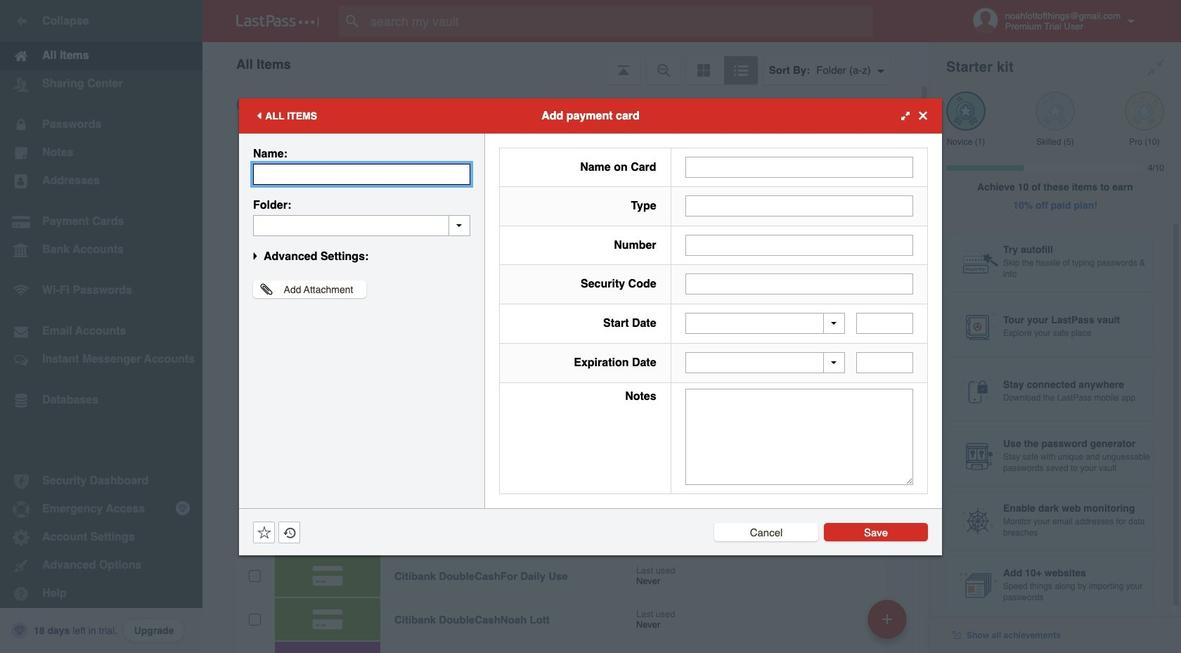 Task type: describe. For each thing, give the bounding box(es) containing it.
new item navigation
[[863, 596, 916, 653]]

new item image
[[883, 614, 892, 624]]

Search search field
[[339, 6, 901, 37]]

search my vault text field
[[339, 6, 901, 37]]



Task type: locate. For each thing, give the bounding box(es) containing it.
vault options navigation
[[203, 42, 930, 84]]

None text field
[[685, 235, 913, 256], [856, 313, 913, 334], [856, 353, 913, 374], [685, 235, 913, 256], [856, 313, 913, 334], [856, 353, 913, 374]]

main navigation navigation
[[0, 0, 203, 653]]

dialog
[[239, 98, 942, 555]]

None text field
[[685, 157, 913, 178], [253, 163, 470, 185], [685, 196, 913, 217], [253, 215, 470, 236], [685, 274, 913, 295], [685, 389, 913, 485], [685, 157, 913, 178], [253, 163, 470, 185], [685, 196, 913, 217], [253, 215, 470, 236], [685, 274, 913, 295], [685, 389, 913, 485]]

lastpass image
[[236, 15, 319, 27]]



Task type: vqa. For each thing, say whether or not it's contained in the screenshot.
Main navigation navigation
yes



